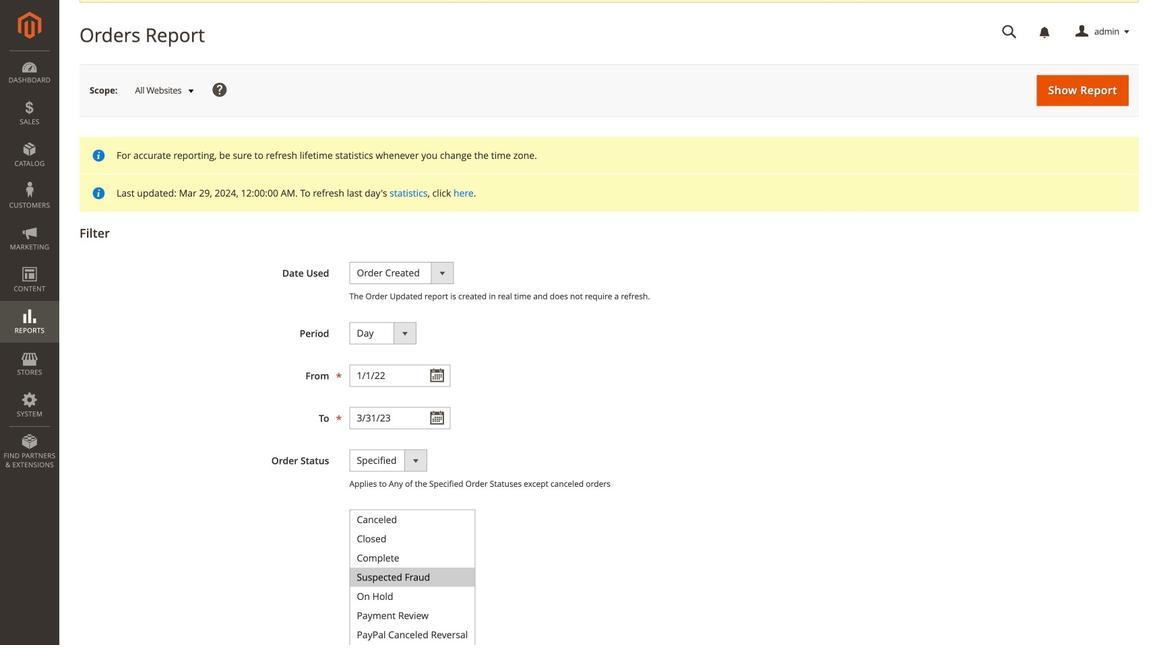 Task type: locate. For each thing, give the bounding box(es) containing it.
None text field
[[350, 365, 451, 387]]

magento admin panel image
[[18, 11, 41, 39]]

None text field
[[993, 20, 1027, 44], [350, 408, 451, 430], [993, 20, 1027, 44], [350, 408, 451, 430]]

menu bar
[[0, 51, 59, 477]]



